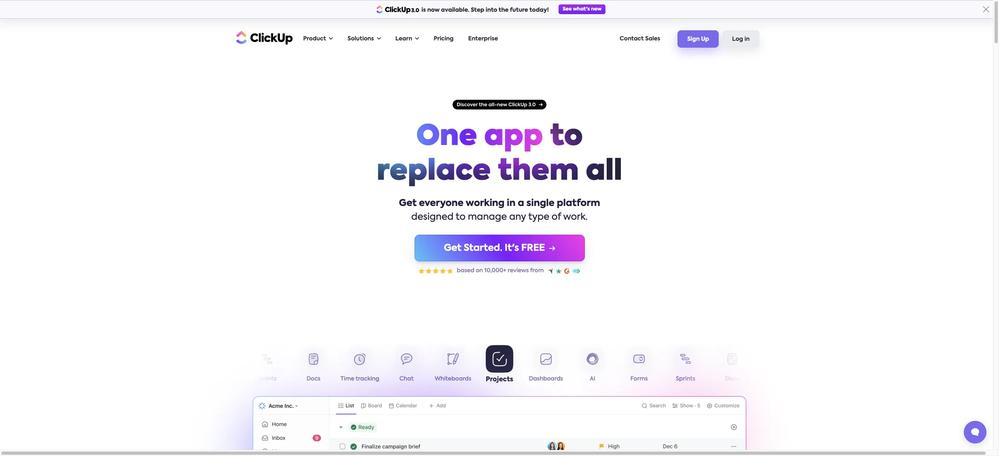 Task type: vqa. For each thing, say whether or not it's contained in the screenshot.
10,000+
yes



Task type: locate. For each thing, give the bounding box(es) containing it.
sign up button
[[678, 30, 719, 48]]

in inside log in link
[[745, 37, 750, 42]]

docs for 2nd docs 'button' from right
[[307, 377, 321, 382]]

see
[[563, 7, 572, 12]]

forms
[[212, 377, 229, 382], [631, 377, 648, 382]]

2 forms from the left
[[631, 377, 648, 382]]

enterprise
[[468, 36, 498, 42]]

docs
[[307, 377, 321, 382], [725, 377, 739, 382]]

log in
[[732, 37, 750, 42]]

everyone
[[419, 199, 464, 208]]

replace
[[377, 158, 491, 187]]

1 horizontal spatial sprints button
[[663, 348, 709, 386]]

get
[[399, 199, 417, 208], [444, 244, 462, 253]]

1 horizontal spatial get
[[444, 244, 462, 253]]

in
[[745, 37, 750, 42], [507, 199, 516, 208]]

0 horizontal spatial docs
[[307, 377, 321, 382]]

time
[[341, 377, 354, 382], [760, 377, 773, 382]]

1 horizontal spatial time
[[760, 377, 773, 382]]

1 horizontal spatial docs
[[725, 377, 739, 382]]

projects
[[486, 377, 513, 384]]

0 horizontal spatial to
[[456, 213, 466, 222]]

1 vertical spatial to
[[456, 213, 466, 222]]

to
[[550, 123, 583, 152], [456, 213, 466, 222]]

2 docs from the left
[[725, 377, 739, 382]]

learn
[[396, 36, 412, 42]]

2 sprints button from the left
[[663, 348, 709, 386]]

1 horizontal spatial forms button
[[616, 348, 663, 386]]

learn button
[[391, 31, 423, 47]]

0 vertical spatial to
[[550, 123, 583, 152]]

tracking
[[356, 377, 380, 382], [775, 377, 798, 382]]

get up based
[[444, 244, 462, 253]]

one
[[416, 123, 477, 152]]

1 horizontal spatial time tracking button
[[756, 348, 802, 386]]

0 horizontal spatial forms
[[212, 377, 229, 382]]

get inside get started. it's free button
[[444, 244, 462, 253]]

0 horizontal spatial sprints
[[257, 377, 277, 382]]

0 horizontal spatial time
[[341, 377, 354, 382]]

1 horizontal spatial tracking
[[775, 377, 798, 382]]

1 docs from the left
[[307, 377, 321, 382]]

1 horizontal spatial docs button
[[709, 348, 756, 386]]

1 horizontal spatial sprints
[[676, 377, 696, 382]]

time tracking
[[341, 377, 380, 382], [760, 377, 798, 382]]

dashboards button
[[523, 348, 570, 386]]

0 horizontal spatial get
[[399, 199, 417, 208]]

today!
[[530, 7, 549, 13]]

platform
[[557, 199, 600, 208]]

sprints
[[257, 377, 277, 382], [676, 377, 696, 382]]

1 time tracking from the left
[[341, 377, 380, 382]]

five stars image
[[419, 268, 453, 274]]

in left a
[[507, 199, 516, 208]]

projects button
[[476, 346, 523, 386]]

enterprise link
[[464, 31, 502, 47]]

1 horizontal spatial to
[[550, 123, 583, 152]]

1 horizontal spatial forms
[[631, 377, 648, 382]]

from
[[530, 268, 544, 274]]

get started. it's free button
[[415, 235, 585, 262]]

docs button
[[290, 348, 337, 386], [709, 348, 756, 386]]

single
[[527, 199, 555, 208]]

close button image
[[983, 6, 990, 13]]

is
[[422, 7, 426, 13]]

get started. it's free
[[444, 244, 545, 253]]

future
[[510, 7, 528, 13]]

free
[[522, 244, 545, 253]]

0 horizontal spatial tracking
[[356, 377, 380, 382]]

to inside one app to replace them all
[[550, 123, 583, 152]]

1 horizontal spatial time tracking
[[760, 377, 798, 382]]

product
[[303, 36, 326, 42]]

store reviews image
[[548, 268, 581, 274]]

log in link
[[723, 30, 760, 48]]

contact
[[620, 36, 644, 42]]

0 horizontal spatial sprints button
[[244, 348, 290, 386]]

sprints button
[[244, 348, 290, 386], [663, 348, 709, 386]]

time tracking button
[[337, 348, 383, 386], [756, 348, 802, 386]]

is now available. step into the future today!
[[422, 7, 549, 13]]

pricing link
[[430, 31, 458, 47]]

1 vertical spatial in
[[507, 199, 516, 208]]

0 vertical spatial in
[[745, 37, 750, 42]]

1 vertical spatial get
[[444, 244, 462, 253]]

0 horizontal spatial time tracking button
[[337, 348, 383, 386]]

1 horizontal spatial in
[[745, 37, 750, 42]]

0 horizontal spatial time tracking
[[341, 377, 380, 382]]

get for get started. it's free
[[444, 244, 462, 253]]

a
[[518, 199, 524, 208]]

0 horizontal spatial docs button
[[290, 348, 337, 386]]

0 vertical spatial get
[[399, 199, 417, 208]]

available.
[[441, 7, 470, 13]]

0 horizontal spatial forms button
[[197, 348, 244, 386]]

get up designed
[[399, 199, 417, 208]]

the
[[499, 7, 509, 13]]

it's
[[505, 244, 519, 253]]

all
[[586, 158, 622, 187]]

solutions button
[[344, 31, 385, 47]]

step
[[471, 7, 484, 13]]

forms button
[[197, 348, 244, 386], [616, 348, 663, 386]]

new
[[591, 7, 602, 12]]

in right log
[[745, 37, 750, 42]]

docs for 2nd docs 'button'
[[725, 377, 739, 382]]

discover the all-new clickup 3.0 image
[[453, 100, 547, 110]]

2 time from the left
[[760, 377, 773, 382]]

into
[[486, 7, 497, 13]]



Task type: describe. For each thing, give the bounding box(es) containing it.
1 time from the left
[[341, 377, 354, 382]]

1 docs button from the left
[[290, 348, 337, 386]]

app
[[484, 123, 543, 152]]

working
[[466, 199, 505, 208]]

get everyone working in a single platform
[[399, 199, 600, 208]]

now
[[427, 7, 440, 13]]

1 time tracking button from the left
[[337, 348, 383, 386]]

see what's new
[[563, 7, 602, 12]]

reviews
[[508, 268, 529, 274]]

pricing
[[434, 36, 454, 42]]

up
[[701, 37, 709, 42]]

2 docs button from the left
[[709, 348, 756, 386]]

2 time tracking button from the left
[[756, 348, 802, 386]]

based on 10,000+ reviews from
[[457, 268, 544, 274]]

contact sales button
[[616, 31, 665, 47]]

contact sales
[[620, 36, 661, 42]]

designed
[[411, 213, 454, 222]]

10,000+
[[485, 268, 507, 274]]

them
[[498, 158, 579, 187]]

clickup image
[[234, 30, 293, 45]]

ai button
[[570, 348, 616, 386]]

1 forms from the left
[[212, 377, 229, 382]]

one app to replace them all
[[377, 123, 622, 187]]

any
[[509, 213, 526, 222]]

based
[[457, 268, 475, 274]]

sign up
[[688, 37, 709, 42]]

log
[[732, 37, 743, 42]]

of
[[552, 213, 561, 222]]

2 sprints from the left
[[676, 377, 696, 382]]

designed to manage any type of work.
[[411, 213, 588, 222]]

chat
[[400, 377, 414, 382]]

ai
[[590, 377, 596, 382]]

solutions
[[348, 36, 374, 42]]

2 forms button from the left
[[616, 348, 663, 386]]

1 forms button from the left
[[197, 348, 244, 386]]

product button
[[299, 31, 337, 47]]

1 sprints from the left
[[257, 377, 277, 382]]

manage
[[468, 213, 507, 222]]

what's
[[573, 7, 590, 12]]

see what's new link
[[559, 4, 606, 14]]

sales
[[645, 36, 661, 42]]

on
[[476, 268, 483, 274]]

2 time tracking from the left
[[760, 377, 798, 382]]

get for get everyone working in a single platform
[[399, 199, 417, 208]]

type
[[529, 213, 550, 222]]

whiteboards
[[435, 377, 472, 382]]

2 tracking from the left
[[775, 377, 798, 382]]

sign
[[688, 37, 700, 42]]

1 sprints button from the left
[[244, 348, 290, 386]]

0 horizontal spatial in
[[507, 199, 516, 208]]

chat button
[[383, 348, 430, 386]]

started.
[[464, 244, 503, 253]]

work.
[[563, 213, 588, 222]]

1 tracking from the left
[[356, 377, 380, 382]]

clickup 3.0 image
[[376, 5, 420, 14]]

whiteboards button
[[430, 348, 476, 386]]

dashboards
[[529, 377, 563, 382]]



